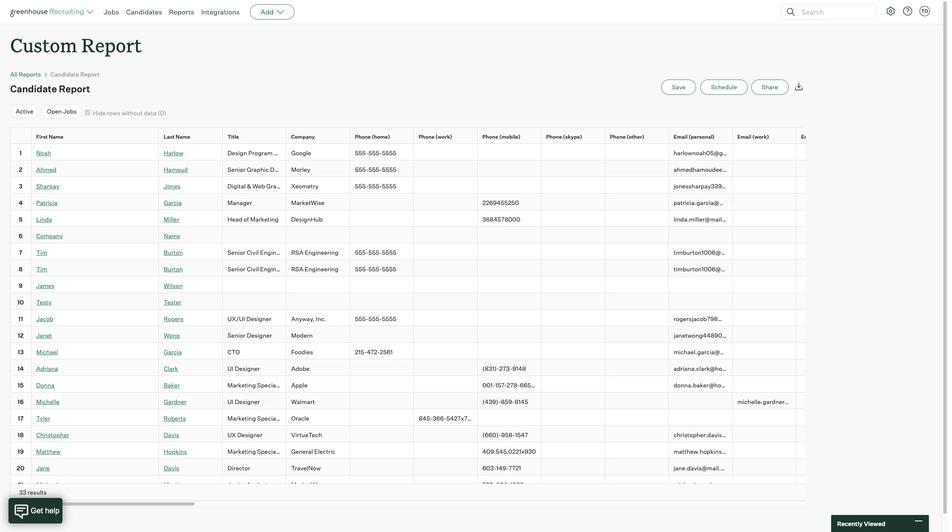 Task type: locate. For each thing, give the bounding box(es) containing it.
12 cell
[[10, 326, 31, 343]]

row containing 3
[[10, 177, 949, 194]]

1 marketwise from the top
[[291, 199, 325, 206]]

designer down 'ux/ui designer' at left
[[247, 332, 272, 339]]

tim link for 8
[[36, 266, 47, 273]]

8 row from the top
[[10, 243, 949, 260]]

1 specialist from the top
[[257, 382, 285, 389]]

row containing 10
[[10, 293, 949, 310]]

marketing specialist
[[228, 382, 285, 389], [228, 415, 285, 422], [228, 448, 285, 455]]

engineer for 8
[[260, 266, 285, 273]]

garcia link for manager
[[164, 199, 182, 206]]

tyler
[[36, 415, 50, 422]]

11 cell
[[10, 310, 31, 326]]

1 tim from the top
[[36, 249, 47, 256]]

10 row from the top
[[10, 277, 949, 293]]

email for email (work)
[[738, 134, 752, 140]]

burton link
[[164, 249, 183, 256], [164, 266, 183, 273]]

ui designer up ux designer
[[228, 398, 260, 405]]

0 horizontal spatial (work)
[[436, 134, 453, 140]]

2 cell
[[10, 160, 31, 177]]

phone for phone (home)
[[355, 134, 371, 140]]

2 tim from the top
[[36, 266, 47, 273]]

22 row from the top
[[10, 476, 949, 492]]

ui designer for adobe
[[228, 365, 260, 372]]

row
[[10, 127, 949, 146], [10, 144, 949, 160], [10, 160, 949, 177], [10, 177, 949, 194], [10, 194, 949, 210], [10, 210, 949, 227], [10, 227, 949, 243], [10, 243, 949, 260], [10, 260, 949, 277], [10, 277, 949, 293], [10, 293, 949, 310], [10, 310, 949, 326], [10, 326, 949, 343], [10, 343, 949, 359], [10, 359, 949, 376], [10, 376, 949, 393], [10, 393, 949, 409], [10, 409, 949, 426], [10, 426, 949, 442], [10, 442, 949, 459], [10, 459, 949, 476], [10, 476, 949, 492]]

(660)-
[[483, 431, 502, 439]]

marketing specialist down cto
[[228, 382, 285, 389]]

4 phone from the left
[[547, 134, 562, 140]]

4 senior from the top
[[228, 332, 246, 339]]

14
[[17, 365, 24, 372]]

5 row from the top
[[10, 194, 949, 210]]

0 vertical spatial ui
[[228, 365, 234, 372]]

(439)-859-8145
[[483, 398, 529, 405]]

burton up wilson
[[164, 266, 183, 273]]

rsa for 8
[[291, 266, 304, 273]]

15 row from the top
[[10, 359, 949, 376]]

1 (other) from the left
[[627, 134, 645, 140]]

xeometry
[[291, 183, 319, 190]]

3 555-555-5555 from the top
[[355, 183, 397, 190]]

ui
[[228, 365, 234, 372], [228, 398, 234, 405]]

greenhouse recruiting image
[[10, 7, 87, 17]]

11 row from the top
[[10, 293, 949, 310]]

senior civil engineer for 8
[[228, 266, 285, 273]]

1 vertical spatial civil
[[247, 266, 259, 273]]

ui for clark
[[228, 365, 234, 372]]

analyst
[[247, 481, 268, 488]]

graphic
[[247, 166, 269, 173], [267, 183, 289, 190]]

17 cell
[[10, 409, 31, 426]]

0 vertical spatial michael link
[[36, 348, 58, 356]]

6 row from the top
[[10, 210, 949, 227]]

save
[[673, 83, 686, 91]]

civil for 7
[[247, 249, 259, 256]]

0 horizontal spatial manager
[[228, 199, 252, 206]]

tester
[[164, 299, 182, 306]]

0 vertical spatial michael
[[36, 348, 58, 356]]

senior for 7
[[228, 249, 246, 256]]

company up google
[[291, 134, 315, 140]]

designer for virtuetech
[[238, 431, 263, 439]]

company for company link
[[36, 232, 63, 240]]

1 ui designer from the top
[[228, 365, 260, 372]]

5555 for 3
[[382, 183, 397, 190]]

6 555-555-5555 from the top
[[355, 315, 397, 323]]

1 phone from the left
[[355, 134, 371, 140]]

civil
[[247, 249, 259, 256], [247, 266, 259, 273]]

1 vertical spatial davis
[[164, 465, 179, 472]]

1 vertical spatial company
[[36, 232, 63, 240]]

1 engineer from the top
[[260, 249, 285, 256]]

1 vertical spatial engineering
[[305, 266, 339, 273]]

row containing 9
[[10, 277, 949, 293]]

2 michael link from the top
[[36, 481, 58, 488]]

tim up james
[[36, 266, 47, 273]]

reports right all
[[19, 71, 41, 78]]

1 horizontal spatial company
[[291, 134, 315, 140]]

(home)
[[372, 134, 390, 140]]

3 specialist from the top
[[257, 448, 285, 455]]

1 rsa engineering from the top
[[291, 249, 339, 256]]

rsa engineering
[[291, 249, 339, 256], [291, 266, 339, 273]]

garcia link
[[164, 199, 182, 206], [164, 348, 182, 356]]

2 (other) from the left
[[817, 134, 834, 140]]

2 marketwise from the top
[[291, 481, 325, 488]]

burton link down name link
[[164, 249, 183, 256]]

rows
[[107, 109, 120, 117]]

2 burton from the top
[[164, 266, 183, 273]]

designer up senior designer
[[247, 315, 272, 323]]

burton for 7
[[164, 249, 183, 256]]

download image
[[794, 81, 805, 92]]

michael link up adriana
[[36, 348, 58, 356]]

report down custom report
[[80, 71, 99, 78]]

marketing up ux designer
[[228, 415, 256, 422]]

ahmedhamoudee23@gmail.com
[[674, 166, 765, 173]]

1 vertical spatial jobs
[[63, 108, 77, 115]]

9 row from the top
[[10, 260, 949, 277]]

3 phone from the left
[[483, 134, 499, 140]]

2 rsa engineering from the top
[[291, 266, 339, 273]]

1 vertical spatial engineer
[[260, 266, 285, 273]]

report down jobs link
[[81, 32, 142, 57]]

215-472-2561
[[355, 348, 393, 356]]

title column header
[[223, 128, 288, 146]]

2 555-555-5555 from the top
[[355, 166, 397, 173]]

2 ui from the top
[[228, 398, 234, 405]]

phone for phone (mobile)
[[483, 134, 499, 140]]

candidate report up the open
[[10, 83, 90, 94]]

name right 'first'
[[49, 134, 63, 140]]

marketing for general electric
[[228, 448, 256, 455]]

janet
[[36, 332, 52, 339]]

candidates
[[126, 8, 162, 16]]

marketing specialist up ux designer
[[228, 415, 285, 422]]

278-
[[507, 382, 520, 389]]

without
[[122, 109, 143, 117]]

general
[[291, 448, 313, 455]]

save button
[[662, 80, 697, 95]]

designer for adobe
[[235, 365, 260, 372]]

michelle link
[[36, 398, 60, 405]]

phone inside phone (mobile) 'column header'
[[483, 134, 499, 140]]

name right last
[[176, 134, 190, 140]]

td
[[922, 8, 929, 14]]

rsa engineering for 7
[[291, 249, 339, 256]]

candidate report
[[50, 71, 99, 78], [10, 83, 90, 94]]

web
[[253, 183, 265, 190]]

garcia down jones link
[[164, 199, 182, 206]]

senior for 12
[[228, 332, 246, 339]]

4 5555 from the top
[[382, 249, 397, 256]]

marketwise for manager
[[291, 199, 325, 206]]

0 vertical spatial civil
[[247, 249, 259, 256]]

rsa
[[291, 249, 304, 256], [291, 266, 304, 273]]

1 vertical spatial garcia
[[164, 348, 182, 356]]

1 timburton1006@gmail.com from the top
[[674, 249, 751, 256]]

(other) inside column header
[[627, 134, 645, 140]]

email inside email (personal) column header
[[674, 134, 688, 140]]

donna link
[[36, 382, 55, 389]]

1 engineering from the top
[[305, 249, 339, 256]]

18 row from the top
[[10, 409, 949, 426]]

modern
[[291, 332, 313, 339]]

phone (mobile) column header
[[478, 128, 544, 146]]

schedule
[[712, 83, 738, 91]]

miller link
[[164, 216, 179, 223]]

phone (home) column header
[[350, 128, 416, 146]]

christopher link
[[36, 431, 69, 439]]

email (personal) column header
[[669, 128, 735, 146]]

row containing 11
[[10, 310, 949, 326]]

10
[[17, 299, 24, 306]]

davis link down hopkins
[[164, 465, 179, 472]]

tim link for 7
[[36, 249, 47, 256]]

1 vertical spatial rsa
[[291, 266, 304, 273]]

designer right ux
[[238, 431, 263, 439]]

0 vertical spatial ui designer
[[228, 365, 260, 372]]

davis
[[164, 431, 179, 439], [164, 465, 179, 472]]

1 vertical spatial manager
[[228, 199, 252, 206]]

specialist left the oracle
[[257, 415, 285, 422]]

row containing 21
[[10, 476, 949, 492]]

(other)
[[627, 134, 645, 140], [817, 134, 834, 140]]

0 vertical spatial jobs
[[104, 8, 119, 16]]

davis link for director
[[164, 465, 179, 472]]

5 5555 from the top
[[382, 266, 397, 273]]

marketing specialist for general electric
[[228, 448, 285, 455]]

1 garcia link from the top
[[164, 199, 182, 206]]

0 vertical spatial reports
[[169, 8, 195, 16]]

220-894-1039
[[483, 481, 524, 488]]

marketing specialist for oracle
[[228, 415, 285, 422]]

phone inside 'phone (home)' column header
[[355, 134, 371, 140]]

2 vertical spatial marketing specialist
[[228, 448, 285, 455]]

0 vertical spatial burton
[[164, 249, 183, 256]]

2 phone from the left
[[419, 134, 435, 140]]

(work) for email (work)
[[753, 134, 770, 140]]

0 vertical spatial candidate
[[50, 71, 79, 78]]

1 vertical spatial garcia link
[[164, 348, 182, 356]]

table
[[10, 127, 949, 532]]

555-555-5555 for 8
[[355, 266, 397, 273]]

1 davis link from the top
[[164, 431, 179, 439]]

michael up adriana
[[36, 348, 58, 356]]

candidate report down custom report
[[50, 71, 99, 78]]

jacob link
[[36, 315, 53, 323]]

0 vertical spatial burton link
[[164, 249, 183, 256]]

row containing 14
[[10, 359, 949, 376]]

2 senior civil engineer from the top
[[228, 266, 285, 273]]

1 rsa from the top
[[291, 249, 304, 256]]

2 horizontal spatial email
[[802, 134, 816, 140]]

jobs right the open
[[63, 108, 77, 115]]

1 horizontal spatial (work)
[[753, 134, 770, 140]]

graphic right web
[[267, 183, 289, 190]]

designer for modern
[[247, 332, 272, 339]]

tim link
[[36, 249, 47, 256], [36, 266, 47, 273]]

1 5555 from the top
[[382, 149, 397, 157]]

2 vertical spatial specialist
[[257, 448, 285, 455]]

phone (other) column header
[[606, 128, 671, 146]]

name
[[49, 134, 63, 140], [176, 134, 190, 140], [164, 232, 180, 240]]

graphic up web
[[247, 166, 269, 173]]

2 5555 from the top
[[382, 166, 397, 173]]

specialist down ux designer
[[257, 448, 285, 455]]

email inside email (work) column header
[[738, 134, 752, 140]]

0 vertical spatial engineering
[[305, 249, 339, 256]]

rsa engineering for 8
[[291, 266, 339, 273]]

reports right the candidates
[[169, 8, 195, 16]]

0 vertical spatial davis link
[[164, 431, 179, 439]]

column header
[[10, 128, 33, 146]]

hamoud
[[164, 166, 188, 173]]

14 row from the top
[[10, 343, 949, 359]]

ux/ui
[[228, 315, 245, 323]]

report down candidate report link in the left top of the page
[[59, 83, 90, 94]]

recently
[[838, 520, 863, 527]]

2 burton link from the top
[[164, 266, 183, 273]]

2 davis link from the top
[[164, 465, 179, 472]]

1 davis from the top
[[164, 431, 179, 439]]

designer down morley on the top of the page
[[290, 183, 315, 190]]

21 cell
[[10, 476, 31, 492]]

baker
[[164, 382, 180, 389]]

1 tim link from the top
[[36, 249, 47, 256]]

linda.miller@mail.com
[[674, 216, 736, 223]]

reports link
[[169, 8, 195, 16]]

(mobile)
[[500, 134, 521, 140]]

1 ui from the top
[[228, 365, 234, 372]]

phone (skype)
[[547, 134, 583, 140]]

0 horizontal spatial email
[[674, 134, 688, 140]]

tim link up james
[[36, 266, 47, 273]]

17 row from the top
[[10, 393, 949, 409]]

(660)-958-1547
[[483, 431, 528, 439]]

20 row from the top
[[10, 442, 949, 459]]

custom report
[[10, 32, 142, 57]]

1 vertical spatial ui
[[228, 398, 234, 405]]

program
[[248, 149, 273, 157]]

19 cell
[[10, 442, 31, 459]]

0 vertical spatial rsa engineering
[[291, 249, 339, 256]]

9 cell
[[10, 277, 31, 293]]

5555 for 1
[[382, 149, 397, 157]]

adriana
[[36, 365, 58, 372]]

viewed
[[865, 520, 886, 527]]

1 (work) from the left
[[436, 134, 453, 140]]

0 vertical spatial engineer
[[260, 249, 285, 256]]

2 timburton1006@gmail.com from the top
[[674, 266, 751, 273]]

1 michael link from the top
[[36, 348, 58, 356]]

0 vertical spatial senior civil engineer
[[228, 249, 285, 256]]

3 senior from the top
[[228, 266, 246, 273]]

burton down name link
[[164, 249, 183, 256]]

row containing 19
[[10, 442, 949, 459]]

designer for anyway, inc.
[[247, 315, 272, 323]]

tim down company link
[[36, 249, 47, 256]]

candidate down all reports link
[[10, 83, 57, 94]]

3 email from the left
[[802, 134, 816, 140]]

2 tim link from the top
[[36, 266, 47, 273]]

1 vertical spatial tim link
[[36, 266, 47, 273]]

1 burton link from the top
[[164, 249, 183, 256]]

4 row from the top
[[10, 177, 949, 194]]

2 (work) from the left
[[753, 134, 770, 140]]

1 cell
[[10, 144, 31, 160]]

active
[[16, 108, 33, 115]]

marketing right of
[[250, 216, 279, 223]]

(831)-273-9148
[[483, 365, 527, 372]]

5 555-555-5555 from the top
[[355, 266, 397, 273]]

845-
[[419, 415, 433, 422]]

name link
[[164, 232, 180, 240]]

1 vertical spatial burton
[[164, 266, 183, 273]]

designer down cto
[[235, 365, 260, 372]]

Hide rows without data (0) checkbox
[[85, 110, 90, 115]]

2 garcia from the top
[[164, 348, 182, 356]]

0 vertical spatial tim link
[[36, 249, 47, 256]]

share
[[762, 83, 779, 91]]

integrations
[[201, 8, 240, 16]]

0 horizontal spatial (other)
[[627, 134, 645, 140]]

garcia link down wong link
[[164, 348, 182, 356]]

0 vertical spatial tim
[[36, 249, 47, 256]]

company down linda
[[36, 232, 63, 240]]

7 row from the top
[[10, 227, 949, 243]]

ux designer
[[228, 431, 263, 439]]

2 row from the top
[[10, 144, 949, 160]]

first name column header
[[31, 128, 161, 146]]

company inside column header
[[291, 134, 315, 140]]

13 row from the top
[[10, 326, 949, 343]]

name for first name
[[49, 134, 63, 140]]

row containing 1
[[10, 144, 949, 160]]

garcia down wong link
[[164, 348, 182, 356]]

davis down 'roberts' link
[[164, 431, 179, 439]]

0 vertical spatial company
[[291, 134, 315, 140]]

2 marketing specialist from the top
[[228, 415, 285, 422]]

gardner
[[164, 398, 187, 405]]

harlownoah05@gmail.com
[[674, 149, 749, 157]]

engineer
[[260, 249, 285, 256], [260, 266, 285, 273]]

1 michael from the top
[[36, 348, 58, 356]]

3684578000
[[483, 216, 521, 223]]

2 specialist from the top
[[257, 415, 285, 422]]

row containing 6
[[10, 227, 949, 243]]

rogers link
[[164, 315, 184, 323]]

10 cell
[[10, 293, 31, 310]]

0 vertical spatial marketwise
[[291, 199, 325, 206]]

2 vertical spatial report
[[59, 83, 90, 94]]

testy
[[36, 299, 52, 306]]

davis for ux designer
[[164, 431, 179, 439]]

5 phone from the left
[[610, 134, 626, 140]]

roberts
[[164, 415, 186, 422]]

1 email from the left
[[674, 134, 688, 140]]

1 vertical spatial michael
[[36, 481, 58, 488]]

phone inside phone (skype) column header
[[547, 134, 562, 140]]

0 vertical spatial report
[[81, 32, 142, 57]]

1 horizontal spatial jobs
[[104, 8, 119, 16]]

1 vertical spatial tim
[[36, 266, 47, 273]]

2 garcia link from the top
[[164, 348, 182, 356]]

civil for 8
[[247, 266, 259, 273]]

marketing specialist down ux designer
[[228, 448, 285, 455]]

designer up ux designer
[[235, 398, 260, 405]]

16 cell
[[10, 393, 31, 409]]

0 horizontal spatial jobs
[[63, 108, 77, 115]]

0 vertical spatial garcia
[[164, 199, 182, 206]]

1 vertical spatial marketing specialist
[[228, 415, 285, 422]]

candidates link
[[126, 8, 162, 16]]

candidate down custom report
[[50, 71, 79, 78]]

3 marketing specialist from the top
[[228, 448, 285, 455]]

jobs left the candidates
[[104, 8, 119, 16]]

phone inside phone (other) column header
[[610, 134, 626, 140]]

garcia link down jones link
[[164, 199, 182, 206]]

19 row from the top
[[10, 426, 949, 442]]

0 vertical spatial timburton1006@gmail.com
[[674, 249, 751, 256]]

ui for gardner
[[228, 398, 234, 405]]

0 vertical spatial rsa
[[291, 249, 304, 256]]

1 civil from the top
[[247, 249, 259, 256]]

candidate
[[50, 71, 79, 78], [10, 83, 57, 94]]

1 555-555-5555 from the top
[[355, 149, 397, 157]]

travelnow
[[291, 465, 321, 472]]

0 vertical spatial manager
[[274, 149, 299, 157]]

burton for 8
[[164, 266, 183, 273]]

1 vertical spatial rsa engineering
[[291, 266, 339, 273]]

3 row from the top
[[10, 160, 949, 177]]

first name
[[36, 134, 63, 140]]

1 vertical spatial senior civil engineer
[[228, 266, 285, 273]]

1 vertical spatial marketwise
[[291, 481, 325, 488]]

specialist left apple
[[257, 382, 285, 389]]

michael link up results at the left
[[36, 481, 58, 488]]

1 vertical spatial michael link
[[36, 481, 58, 488]]

marketwise up designhub
[[291, 199, 325, 206]]

0 vertical spatial garcia link
[[164, 199, 182, 206]]

16 row from the top
[[10, 376, 949, 393]]

2 engineer from the top
[[260, 266, 285, 273]]

2 michael from the top
[[36, 481, 58, 488]]

2 senior from the top
[[228, 249, 246, 256]]

davis link down 'roberts' link
[[164, 431, 179, 439]]

ui designer down cto
[[228, 365, 260, 372]]

jane
[[36, 465, 50, 472]]

manager up morley on the top of the page
[[274, 149, 299, 157]]

row containing 8
[[10, 260, 949, 277]]

(skype)
[[563, 134, 583, 140]]

davis down hopkins
[[164, 465, 179, 472]]

(work)
[[436, 134, 453, 140], [753, 134, 770, 140]]

1 vertical spatial ui designer
[[228, 398, 260, 405]]

michael.garcia@mail.com
[[674, 348, 746, 356]]

marketwise down travelnow
[[291, 481, 325, 488]]

manager down "digital"
[[228, 199, 252, 206]]

2 rsa from the top
[[291, 266, 304, 273]]

0 vertical spatial davis
[[164, 431, 179, 439]]

1 row from the top
[[10, 127, 949, 146]]

555-
[[355, 149, 369, 157], [369, 149, 382, 157], [355, 166, 369, 173], [369, 166, 382, 173], [355, 183, 369, 190], [369, 183, 382, 190], [355, 249, 369, 256], [369, 249, 382, 256], [355, 266, 369, 273], [369, 266, 382, 273], [355, 315, 369, 323], [369, 315, 382, 323]]

row containing 12
[[10, 326, 949, 343]]

last name column header
[[159, 128, 225, 146]]

ui up ux
[[228, 398, 234, 405]]

marketing up director at the bottom of page
[[228, 448, 256, 455]]

cell
[[414, 144, 478, 160], [478, 144, 542, 160], [542, 144, 606, 160], [606, 144, 669, 160], [733, 144, 797, 160], [797, 144, 861, 160], [414, 160, 478, 177], [478, 160, 542, 177], [542, 160, 606, 177], [606, 160, 669, 177], [733, 160, 797, 177], [797, 160, 861, 177], [414, 177, 478, 194], [478, 177, 542, 194], [542, 177, 606, 194], [606, 177, 669, 194], [733, 177, 797, 194], [797, 177, 861, 194], [350, 194, 414, 210], [414, 194, 478, 210], [542, 194, 606, 210], [606, 194, 669, 210], [733, 194, 797, 210], [797, 194, 861, 210], [350, 210, 414, 227], [414, 210, 478, 227], [542, 210, 606, 227], [606, 210, 669, 227], [733, 210, 797, 227], [797, 210, 861, 227], [223, 227, 287, 243], [287, 227, 350, 243], [350, 227, 414, 243], [414, 227, 478, 243], [478, 227, 542, 243], [542, 227, 606, 243], [606, 227, 669, 243], [669, 227, 733, 243], [733, 227, 797, 243], [797, 227, 861, 243], [414, 243, 478, 260], [478, 243, 542, 260], [542, 243, 606, 260], [606, 243, 669, 260], [733, 243, 797, 260], [797, 243, 861, 260], [414, 260, 478, 277], [478, 260, 542, 277], [542, 260, 606, 277], [606, 260, 669, 277], [733, 260, 797, 277], [797, 260, 861, 277], [223, 277, 287, 293], [287, 277, 350, 293], [350, 277, 414, 293], [414, 277, 478, 293], [478, 277, 542, 293], [542, 277, 606, 293], [606, 277, 669, 293], [669, 277, 733, 293], [733, 277, 797, 293], [797, 277, 861, 293], [223, 293, 287, 310], [287, 293, 350, 310], [350, 293, 414, 310], [414, 293, 478, 310], [478, 293, 542, 310], [542, 293, 606, 310], [606, 293, 669, 310], [669, 293, 733, 310], [733, 293, 797, 310], [797, 293, 861, 310], [414, 310, 478, 326], [478, 310, 542, 326], [542, 310, 606, 326], [606, 310, 669, 326], [733, 310, 797, 326], [797, 310, 861, 326], [350, 326, 414, 343], [414, 326, 478, 343], [478, 326, 542, 343], [542, 326, 606, 343], [606, 326, 669, 343], [733, 326, 797, 343], [797, 326, 861, 343], [414, 343, 478, 359], [478, 343, 542, 359], [542, 343, 606, 359], [606, 343, 669, 359], [733, 343, 797, 359], [797, 343, 861, 359], [350, 359, 414, 376], [414, 359, 478, 376], [542, 359, 606, 376], [606, 359, 669, 376], [733, 359, 797, 376], [797, 359, 861, 376], [350, 376, 414, 393], [414, 376, 478, 393], [542, 376, 606, 393], [606, 376, 669, 393], [733, 376, 797, 393], [797, 376, 861, 393], [350, 393, 414, 409], [414, 393, 478, 409], [542, 393, 606, 409], [606, 393, 669, 409], [669, 393, 733, 409], [797, 393, 861, 409], [350, 409, 414, 426], [478, 409, 542, 426], [542, 409, 606, 426], [606, 409, 669, 426], [669, 409, 733, 426], [733, 409, 797, 426], [797, 409, 861, 426], [350, 426, 414, 442], [414, 426, 478, 442], [542, 426, 606, 442], [606, 426, 669, 442], [733, 426, 797, 442], [797, 426, 861, 442], [350, 442, 414, 459], [414, 442, 478, 459], [542, 442, 606, 459], [606, 442, 669, 459], [733, 442, 797, 459], [797, 442, 861, 459], [350, 459, 414, 476], [414, 459, 478, 476], [542, 459, 606, 476], [606, 459, 669, 476], [733, 459, 797, 476], [797, 459, 861, 476], [350, 476, 414, 492], [414, 476, 478, 492], [542, 476, 606, 492], [606, 476, 669, 492], [733, 476, 797, 492], [797, 476, 861, 492]]

head of marketing
[[228, 216, 279, 223]]

row containing 18
[[10, 426, 949, 442]]

tim link down company link
[[36, 249, 47, 256]]

2 ui designer from the top
[[228, 398, 260, 405]]

6 5555 from the top
[[382, 315, 397, 323]]

phone for phone (other)
[[610, 134, 626, 140]]

design program manager
[[228, 149, 299, 157]]

0 vertical spatial specialist
[[257, 382, 285, 389]]

ui down cto
[[228, 365, 234, 372]]

2 davis from the top
[[164, 465, 179, 472]]

michael up results at the left
[[36, 481, 58, 488]]

1 vertical spatial timburton1006@gmail.com
[[674, 266, 751, 273]]

555-555-5555 for 2
[[355, 166, 397, 173]]

9
[[19, 282, 22, 289]]

21 row from the top
[[10, 459, 949, 476]]

name for last name
[[176, 134, 190, 140]]

3 5555 from the top
[[382, 183, 397, 190]]

2 civil from the top
[[247, 266, 259, 273]]

0 horizontal spatial company
[[36, 232, 63, 240]]

foodies
[[291, 348, 313, 356]]

1 vertical spatial candidate report
[[10, 83, 90, 94]]

1 vertical spatial burton link
[[164, 266, 183, 273]]

1 horizontal spatial email
[[738, 134, 752, 140]]

michael for 13
[[36, 348, 58, 356]]

michael link for 21
[[36, 481, 58, 488]]

1 horizontal spatial (other)
[[817, 134, 834, 140]]

1 burton from the top
[[164, 249, 183, 256]]

1 senior civil engineer from the top
[[228, 249, 285, 256]]

4 555-555-5555 from the top
[[355, 249, 397, 256]]

1 vertical spatial reports
[[19, 71, 41, 78]]

save and schedule this report to revisit it! element
[[662, 80, 701, 95]]

phone inside phone (work) column header
[[419, 134, 435, 140]]

0 vertical spatial marketing specialist
[[228, 382, 285, 389]]

burton link up wilson
[[164, 266, 183, 273]]

(831)-
[[483, 365, 500, 372]]

12 row from the top
[[10, 310, 949, 326]]

1 vertical spatial davis link
[[164, 465, 179, 472]]

1 garcia from the top
[[164, 199, 182, 206]]

1 marketing specialist from the top
[[228, 382, 285, 389]]

1 vertical spatial specialist
[[257, 415, 285, 422]]

marketing
[[250, 216, 279, 223], [228, 382, 256, 389], [228, 415, 256, 422], [228, 448, 256, 455]]

2
[[19, 166, 22, 173]]

1 vertical spatial graphic
[[267, 183, 289, 190]]

marketing down cto
[[228, 382, 256, 389]]

engineering for 7
[[305, 249, 339, 256]]

2 engineering from the top
[[305, 266, 339, 273]]

2 email from the left
[[738, 134, 752, 140]]



Task type: describe. For each thing, give the bounding box(es) containing it.
11
[[18, 315, 23, 323]]

james link
[[36, 282, 55, 289]]

5555 for 8
[[382, 266, 397, 273]]

ahmed link
[[36, 166, 56, 173]]

1 senior from the top
[[228, 166, 246, 173]]

phone (mobile)
[[483, 134, 521, 140]]

row containing 20
[[10, 459, 949, 476]]

row containing 16
[[10, 393, 949, 409]]

clark link
[[164, 365, 178, 372]]

name down the miller
[[164, 232, 180, 240]]

garcia for cto
[[164, 348, 182, 356]]

patricia
[[36, 199, 57, 206]]

harlow link
[[164, 149, 184, 157]]

adriana link
[[36, 365, 58, 372]]

cto
[[228, 348, 240, 356]]

7721
[[509, 465, 522, 472]]

0 vertical spatial graphic
[[247, 166, 269, 173]]

19
[[17, 448, 24, 455]]

matthew.hopkins@gmail.com
[[674, 448, 757, 455]]

rsa for 7
[[291, 249, 304, 256]]

junior
[[228, 481, 245, 488]]

specialist for apple
[[257, 382, 285, 389]]

phone (skype) column header
[[542, 128, 607, 146]]

1547
[[515, 431, 528, 439]]

email for email (other)
[[802, 134, 816, 140]]

company link
[[36, 232, 63, 240]]

christopher.davis@gmail.com
[[674, 431, 757, 439]]

14 cell
[[10, 359, 31, 376]]

273-
[[500, 365, 513, 372]]

phone (work)
[[419, 134, 453, 140]]

electric
[[314, 448, 336, 455]]

davis link for ux designer
[[164, 431, 179, 439]]

davis for director
[[164, 465, 179, 472]]

virtuetech
[[291, 431, 322, 439]]

adobe
[[291, 365, 310, 372]]

20 cell
[[10, 459, 31, 476]]

row containing first name
[[10, 127, 949, 146]]

head
[[228, 216, 243, 223]]

0 horizontal spatial reports
[[19, 71, 41, 78]]

anyway,
[[291, 315, 315, 323]]

all reports link
[[10, 71, 41, 78]]

oracle
[[291, 415, 310, 422]]

15
[[18, 382, 24, 389]]

0 vertical spatial candidate report
[[50, 71, 99, 78]]

garcia for manager
[[164, 199, 182, 206]]

13
[[18, 348, 24, 356]]

matthew link
[[36, 448, 61, 455]]

marketing for apple
[[228, 382, 256, 389]]

6 cell
[[10, 227, 31, 243]]

17
[[18, 415, 24, 422]]

001-157-278-6653x014
[[483, 382, 548, 389]]

gardner link
[[164, 398, 187, 405]]

email for email (personal)
[[674, 134, 688, 140]]

row containing 13
[[10, 343, 949, 359]]

clark
[[164, 365, 178, 372]]

table containing 1
[[10, 127, 949, 532]]

open jobs
[[47, 108, 77, 115]]

email (work)
[[738, 134, 770, 140]]

marketing specialist for apple
[[228, 382, 285, 389]]

8
[[19, 266, 23, 273]]

tim for 7
[[36, 249, 47, 256]]

timburton1006@gmail.com for 7
[[674, 249, 751, 256]]

baker link
[[164, 382, 180, 389]]

of
[[244, 216, 249, 223]]

jones link
[[164, 183, 181, 190]]

email (work) column header
[[733, 128, 799, 146]]

email (other)
[[802, 134, 834, 140]]

candidate report link
[[50, 71, 99, 78]]

555-555-5555 for 1
[[355, 149, 397, 157]]

wilson
[[164, 282, 183, 289]]

donna.baker@hotmail.com
[[674, 382, 750, 389]]

company for company column header
[[291, 134, 315, 140]]

7 cell
[[10, 243, 31, 260]]

215-
[[355, 348, 367, 356]]

marketwise for junior analyst
[[291, 481, 325, 488]]

row containing 7
[[10, 243, 949, 260]]

18 cell
[[10, 426, 31, 442]]

noah link
[[36, 149, 51, 157]]

configure image
[[886, 6, 897, 16]]

designer up digital & web graphic designer in the top of the page
[[270, 166, 295, 173]]

last
[[164, 134, 175, 140]]

wilson link
[[164, 282, 183, 289]]

18
[[17, 431, 24, 439]]

integrations link
[[201, 8, 240, 16]]

2561
[[380, 348, 393, 356]]

(other) for phone (other)
[[627, 134, 645, 140]]

5555 for 2
[[382, 166, 397, 173]]

garcia link for cto
[[164, 348, 182, 356]]

roberts link
[[164, 415, 186, 422]]

8 cell
[[10, 260, 31, 277]]

recently viewed
[[838, 520, 886, 527]]

senior for 8
[[228, 266, 246, 273]]

share button
[[752, 80, 789, 95]]

15 cell
[[10, 376, 31, 393]]

1 horizontal spatial reports
[[169, 8, 195, 16]]

phone for phone (work)
[[419, 134, 435, 140]]

all reports
[[10, 71, 41, 78]]

add
[[261, 8, 274, 16]]

13 cell
[[10, 343, 31, 359]]

ahmed
[[36, 166, 56, 173]]

custom
[[10, 32, 77, 57]]

jane.davis@mail.com
[[674, 465, 733, 472]]

3 cell
[[10, 177, 31, 194]]

engineer for 7
[[260, 249, 285, 256]]

timburton1006@gmail.com for 8
[[674, 266, 751, 273]]

9148
[[513, 365, 527, 372]]

001-
[[483, 382, 496, 389]]

first
[[36, 134, 48, 140]]

testy link
[[36, 299, 52, 306]]

(work) for phone (work)
[[436, 134, 453, 140]]

junior analyst
[[228, 481, 268, 488]]

1 horizontal spatial manager
[[274, 149, 299, 157]]

hide rows without data (0)
[[93, 109, 166, 117]]

specialist for general electric
[[257, 448, 285, 455]]

burton link for 7
[[164, 249, 183, 256]]

ui designer for walmart
[[228, 398, 260, 405]]

5555 for 7
[[382, 249, 397, 256]]

harlow
[[164, 149, 184, 157]]

1 vertical spatial candidate
[[10, 83, 57, 94]]

michael link for 13
[[36, 348, 58, 356]]

555-555-5555 for 7
[[355, 249, 397, 256]]

555-555-5555 for 11
[[355, 315, 397, 323]]

row containing 15
[[10, 376, 949, 393]]

row containing 17
[[10, 409, 949, 426]]

michelle
[[36, 398, 60, 405]]

anyway, inc.
[[291, 315, 326, 323]]

miller
[[164, 216, 179, 223]]

general electric
[[291, 448, 336, 455]]

designer for walmart
[[235, 398, 260, 405]]

1 vertical spatial report
[[80, 71, 99, 78]]

specialist for oracle
[[257, 415, 285, 422]]

phone for phone (skype)
[[547, 134, 562, 140]]

martinez
[[164, 481, 189, 488]]

Search text field
[[800, 6, 869, 18]]

burton link for 8
[[164, 266, 183, 273]]

4
[[19, 199, 23, 206]]

33
[[19, 489, 26, 496]]

michael for 21
[[36, 481, 58, 488]]

555-555-5555 for 3
[[355, 183, 397, 190]]

wong link
[[164, 332, 180, 339]]

row containing 5
[[10, 210, 949, 227]]

5 cell
[[10, 210, 31, 227]]

3
[[19, 183, 22, 190]]

janet link
[[36, 332, 52, 339]]

james
[[36, 282, 55, 289]]

4 cell
[[10, 194, 31, 210]]

matthew
[[36, 448, 61, 455]]

noah
[[36, 149, 51, 157]]

phone (work) column header
[[414, 128, 480, 146]]

director
[[228, 465, 250, 472]]

open
[[47, 108, 62, 115]]

marketing for oracle
[[228, 415, 256, 422]]

jacob
[[36, 315, 53, 323]]

(other) for email (other)
[[817, 134, 834, 140]]

row containing 2
[[10, 160, 949, 177]]

company column header
[[287, 128, 352, 146]]

472-
[[367, 348, 380, 356]]

row containing 4
[[10, 194, 949, 210]]

845-366-5427x7526
[[419, 415, 479, 422]]

tim for 8
[[36, 266, 47, 273]]

1039
[[511, 481, 524, 488]]

5555 for 11
[[382, 315, 397, 323]]

senior civil engineer for 7
[[228, 249, 285, 256]]

engineering for 8
[[305, 266, 339, 273]]



Task type: vqa. For each thing, say whether or not it's contained in the screenshot.


